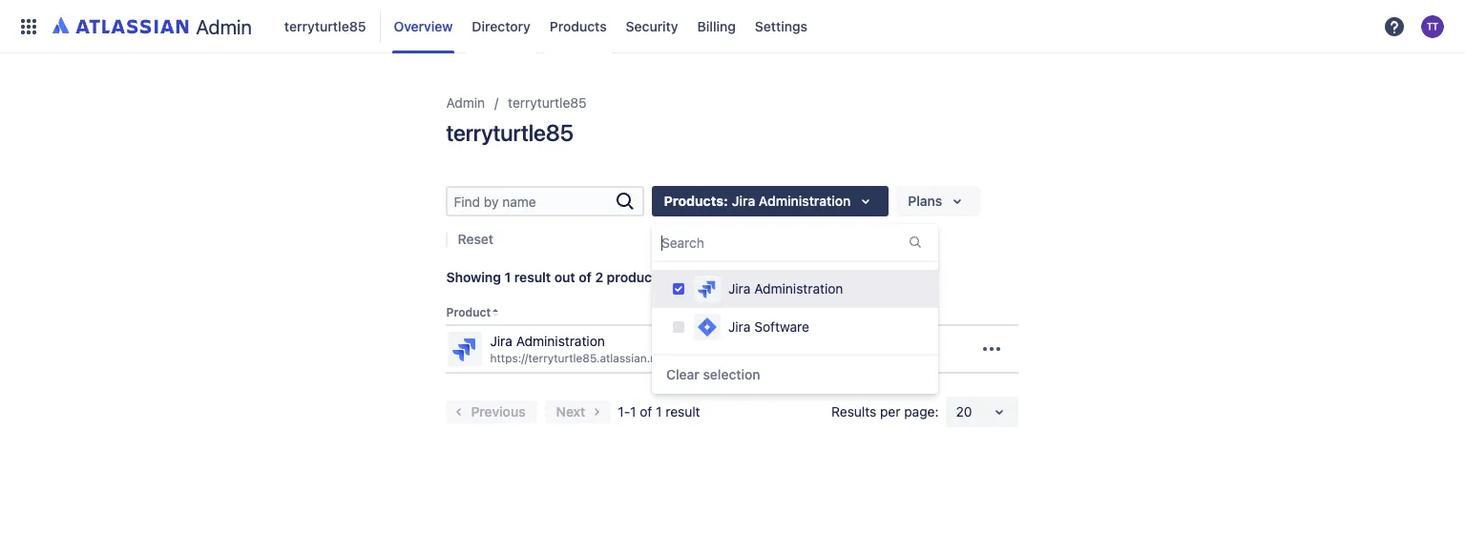 Task type: locate. For each thing, give the bounding box(es) containing it.
1 horizontal spatial 1
[[630, 404, 636, 420]]

clear
[[666, 367, 700, 383]]

products link
[[544, 11, 613, 42]]

jira right jira administration image
[[490, 333, 513, 350]]

clear selection button
[[655, 360, 772, 390]]

jira administration https://terryturtle85.atlassian.net
[[490, 333, 668, 365]]

terryturtle85
[[284, 18, 366, 34], [508, 95, 587, 111], [446, 119, 574, 146]]

result down clear
[[666, 404, 700, 420]]

page:
[[904, 404, 939, 420]]

1 vertical spatial administration
[[754, 281, 843, 297]]

0 vertical spatial terryturtle85
[[284, 18, 366, 34]]

administration inside jira administration https://terryturtle85.atlassian.net
[[516, 333, 605, 350]]

2
[[595, 269, 603, 285]]

products
[[607, 269, 664, 285]]

administration
[[759, 193, 851, 209], [754, 281, 843, 297], [516, 333, 605, 350]]

1 for showing
[[504, 269, 511, 285]]

1 vertical spatial products
[[664, 193, 724, 209]]

1 right showing
[[504, 269, 511, 285]]

jira inside jira administration https://terryturtle85.atlassian.net
[[490, 333, 513, 350]]

admin inside global navigation element
[[196, 15, 252, 38]]

1 right 1-
[[656, 404, 662, 420]]

0 vertical spatial of
[[579, 269, 592, 285]]

open image
[[988, 401, 1011, 424]]

showing
[[446, 269, 501, 285]]

administration up software on the bottom of the page
[[754, 281, 843, 297]]

security link
[[620, 11, 684, 42]]

of left the 2
[[579, 269, 592, 285]]

0 vertical spatial terryturtle85 link
[[279, 11, 372, 42]]

1 horizontal spatial of
[[640, 404, 652, 420]]

1 horizontal spatial products
[[664, 193, 724, 209]]

settings
[[755, 18, 808, 34]]

administration right :
[[759, 193, 851, 209]]

jira for jira administration
[[728, 281, 751, 297]]

search image
[[614, 190, 637, 213]]

2 vertical spatial terryturtle85
[[446, 119, 574, 146]]

administration for jira administration
[[754, 281, 843, 297]]

previous image
[[448, 401, 471, 424]]

0 vertical spatial products
[[550, 18, 607, 34]]

result left out
[[514, 269, 551, 285]]

0 horizontal spatial admin
[[196, 15, 252, 38]]

jira software image
[[696, 316, 719, 339]]

security
[[626, 18, 678, 34]]

jira up the jira software
[[728, 281, 751, 297]]

administration for jira administration https://terryturtle85.atlassian.net
[[516, 333, 605, 350]]

1 right next icon
[[630, 404, 636, 420]]

settings link
[[749, 11, 813, 42]]

0 horizontal spatial admin link
[[46, 11, 260, 42]]

jira for jira software
[[728, 319, 751, 335]]

0 horizontal spatial of
[[579, 269, 592, 285]]

1 vertical spatial terryturtle85 link
[[508, 92, 587, 115]]

jira software
[[728, 319, 809, 335]]

search
[[662, 235, 704, 251]]

1 horizontal spatial admin link
[[446, 92, 485, 115]]

0 vertical spatial admin link
[[46, 11, 260, 42]]

jira
[[732, 193, 755, 209], [728, 281, 751, 297], [728, 319, 751, 335], [490, 333, 513, 350]]

atlassian image
[[53, 13, 189, 36], [53, 13, 189, 36]]

of
[[579, 269, 592, 285], [640, 404, 652, 420]]

products
[[550, 18, 607, 34], [664, 193, 724, 209]]

jira right :
[[732, 193, 755, 209]]

0 horizontal spatial products
[[550, 18, 607, 34]]

products left security
[[550, 18, 607, 34]]

result
[[514, 269, 551, 285], [666, 404, 700, 420]]

admin link
[[46, 11, 260, 42], [446, 92, 485, 115]]

of right 1-
[[640, 404, 652, 420]]

reset
[[458, 231, 494, 247]]

1
[[504, 269, 511, 285], [630, 404, 636, 420], [656, 404, 662, 420]]

results
[[832, 404, 877, 420]]

https://terryturtle85.atlassian.net
[[490, 351, 668, 365]]

0 vertical spatial admin
[[196, 15, 252, 38]]

0 vertical spatial administration
[[759, 193, 851, 209]]

administration up the https://terryturtle85.atlassian.net
[[516, 333, 605, 350]]

jira administration image
[[450, 334, 481, 365]]

selection
[[703, 367, 760, 383]]

products for products : jira administration
[[664, 193, 724, 209]]

jira administration image
[[696, 278, 719, 301], [696, 278, 719, 301], [450, 334, 481, 365]]

0 horizontal spatial result
[[514, 269, 551, 285]]

1 vertical spatial admin
[[446, 95, 485, 111]]

2 vertical spatial administration
[[516, 333, 605, 350]]

products up search
[[664, 193, 724, 209]]

1 vertical spatial result
[[666, 404, 700, 420]]

jira right jira software image
[[728, 319, 751, 335]]

0 horizontal spatial 1
[[504, 269, 511, 285]]

directory
[[472, 18, 531, 34]]

1 horizontal spatial terryturtle85 link
[[508, 92, 587, 115]]

terryturtle85 link
[[279, 11, 372, 42], [508, 92, 587, 115]]

admin
[[196, 15, 252, 38], [446, 95, 485, 111]]

showing 1 result out of 2 products
[[446, 269, 664, 285]]

products inside global navigation element
[[550, 18, 607, 34]]

results per page:
[[832, 404, 939, 420]]

0 horizontal spatial terryturtle85 link
[[279, 11, 372, 42]]

1 vertical spatial admin link
[[446, 92, 485, 115]]



Task type: describe. For each thing, give the bounding box(es) containing it.
account image
[[1421, 15, 1444, 38]]

product
[[446, 305, 491, 320]]

global navigation element
[[11, 0, 1377, 53]]

0 vertical spatial result
[[514, 269, 551, 285]]

directory link
[[466, 11, 536, 42]]

1-
[[618, 404, 630, 420]]

1 vertical spatial of
[[640, 404, 652, 420]]

Search text field
[[448, 188, 614, 215]]

billing
[[697, 18, 736, 34]]

jira for jira administration https://terryturtle85.atlassian.net
[[490, 333, 513, 350]]

per
[[880, 404, 901, 420]]

billing link
[[692, 11, 742, 42]]

users
[[888, 305, 921, 320]]

products : jira administration
[[664, 193, 851, 209]]

refresh image
[[668, 270, 683, 285]]

1 for 1-
[[630, 404, 636, 420]]

overview link
[[388, 11, 459, 42]]

products for products
[[550, 18, 607, 34]]

clear selection
[[666, 367, 760, 383]]

out
[[554, 269, 575, 285]]

jira software image
[[696, 316, 719, 339]]

admin banner
[[0, 0, 1465, 53]]

software
[[754, 319, 809, 335]]

plan
[[825, 305, 849, 320]]

appswitcher icon image
[[17, 15, 40, 38]]

2 horizontal spatial 1
[[656, 404, 662, 420]]

1-1 of 1 result
[[618, 404, 700, 420]]

overview
[[394, 18, 453, 34]]

1 horizontal spatial admin
[[446, 95, 485, 111]]

next image
[[586, 401, 608, 424]]

1 horizontal spatial result
[[666, 404, 700, 420]]

:
[[724, 193, 728, 209]]

reset button
[[448, 224, 505, 255]]

terryturtle85 inside global navigation element
[[284, 18, 366, 34]]

jira administration
[[728, 281, 843, 297]]

1 vertical spatial terryturtle85
[[508, 95, 587, 111]]

20
[[956, 404, 972, 420]]



Task type: vqa. For each thing, say whether or not it's contained in the screenshot.
rightmost Products
yes



